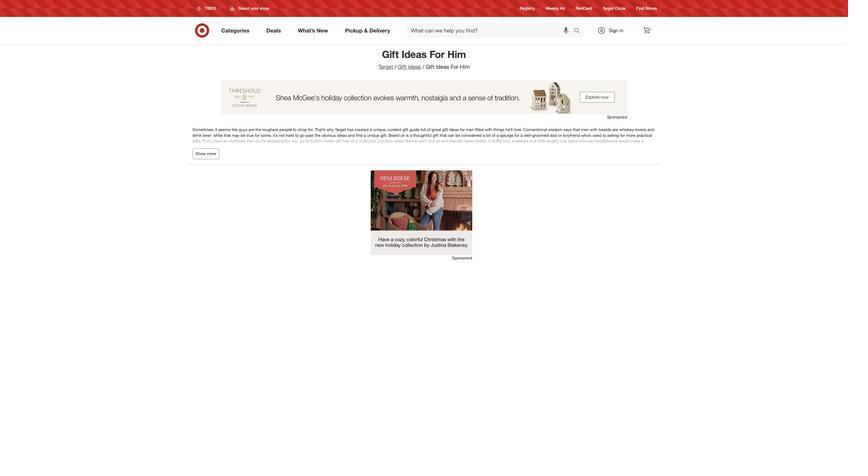Task type: locate. For each thing, give the bounding box(es) containing it.
your down day.
[[306, 168, 313, 173]]

0 vertical spatial man
[[246, 139, 254, 144]]

choose
[[479, 156, 492, 161]]

are up asking
[[613, 127, 619, 132]]

gadgets
[[260, 150, 275, 155]]

with
[[485, 127, 493, 132], [590, 127, 598, 132], [469, 144, 477, 150], [209, 150, 216, 155], [287, 156, 295, 161], [612, 156, 619, 161]]

that down getting
[[527, 162, 534, 167]]

you're up from
[[255, 139, 266, 144]]

1 vertical spatial he'll
[[531, 168, 538, 173]]

who's
[[582, 133, 592, 138]]

kit
[[596, 156, 601, 161]]

0 horizontal spatial you're
[[255, 139, 266, 144]]

2 vertical spatial ideas
[[582, 150, 591, 155]]

like up shirts in the left of the page
[[276, 150, 282, 155]]

target left gift ideas link
[[379, 63, 393, 70]]

guys,
[[611, 150, 621, 155]]

outdoors
[[229, 139, 245, 144]]

0 vertical spatial shopping
[[267, 139, 284, 144]]

have
[[214, 139, 222, 144], [645, 144, 654, 150], [276, 168, 285, 173]]

wisdom
[[548, 127, 563, 132]]

ideas up dopp
[[582, 150, 591, 155]]

his
[[497, 144, 503, 150], [327, 150, 332, 155], [443, 150, 448, 155]]

0 horizontal spatial all
[[438, 150, 442, 155]]

0 vertical spatial something
[[529, 150, 549, 155]]

1 vertical spatial gifts
[[573, 162, 580, 167]]

ad
[[560, 6, 565, 11]]

sponsored
[[607, 114, 627, 120], [452, 255, 472, 260]]

1 vertical spatial while
[[469, 150, 479, 155]]

to left get
[[548, 168, 551, 173]]

1 horizontal spatial gifts
[[483, 168, 491, 173]]

keep
[[237, 162, 246, 167]]

school
[[303, 156, 315, 161]]

pickup & delivery link
[[339, 23, 399, 38]]

drink down sneakers
[[518, 144, 527, 150]]

0 horizontal spatial ideas
[[337, 133, 347, 138]]

men up considered
[[466, 127, 474, 132]]

advertisement region
[[221, 80, 627, 114], [371, 170, 472, 255]]

him down style
[[247, 162, 254, 167]]

2 horizontal spatial something
[[529, 150, 549, 155]]

2 horizontal spatial his
[[497, 144, 503, 150]]

new
[[317, 27, 328, 34]]

1 vertical spatial so
[[399, 156, 403, 161]]

filled up considered
[[475, 127, 484, 132]]

got
[[332, 162, 338, 167]]

man
[[246, 139, 254, 144], [333, 150, 341, 155]]

of
[[427, 127, 431, 132], [492, 133, 496, 138], [351, 139, 354, 144], [493, 144, 496, 150], [548, 156, 552, 161], [487, 162, 491, 167]]

while up options
[[469, 150, 479, 155]]

dad right the fan on the top
[[362, 162, 369, 167]]

1 vertical spatial perfect
[[378, 150, 391, 155]]

price.
[[229, 150, 240, 155], [578, 168, 588, 173]]

is right oil in the top left of the page
[[406, 133, 409, 138]]

of right "box"
[[351, 139, 354, 144]]

a left "last-"
[[193, 168, 195, 173]]

something up end
[[200, 156, 220, 161]]

son,
[[315, 168, 322, 173]]

1 horizontal spatial men
[[466, 127, 474, 132]]

splurge
[[500, 133, 514, 138]]

0 vertical spatial while
[[213, 133, 223, 138]]

dad
[[550, 133, 557, 138], [362, 162, 369, 167]]

water
[[465, 139, 475, 144]]

0 horizontal spatial he
[[415, 150, 419, 155]]

like up may
[[232, 127, 238, 132]]

you down beer;
[[206, 139, 212, 144]]

0 horizontal spatial he'll
[[506, 127, 513, 132]]

a
[[370, 127, 372, 132], [364, 133, 366, 138], [410, 133, 412, 138], [483, 133, 485, 138], [497, 133, 499, 138], [521, 133, 523, 138], [321, 139, 323, 144], [356, 139, 358, 144], [378, 139, 380, 144], [642, 139, 644, 144], [478, 144, 480, 150], [566, 144, 568, 150], [588, 144, 590, 150], [217, 150, 219, 155], [283, 150, 285, 155], [375, 150, 377, 155], [494, 150, 496, 155], [259, 156, 261, 161], [566, 156, 568, 161], [339, 162, 341, 167], [375, 162, 377, 167], [193, 168, 195, 173], [262, 168, 264, 173], [564, 168, 566, 173]]

1 vertical spatial you're
[[619, 162, 630, 167]]

0 horizontal spatial man
[[246, 139, 254, 144]]

little
[[500, 168, 507, 173]]

whiskey-
[[620, 127, 636, 132]]

something down (bourbon
[[529, 150, 549, 155]]

0 horizontal spatial his
[[327, 150, 332, 155]]

make
[[631, 139, 641, 144]]

0 vertical spatial him
[[247, 162, 254, 167]]

man down true
[[246, 139, 254, 144]]

that up you'll
[[623, 144, 630, 150]]

a down socks?
[[375, 162, 377, 167]]

/ right gift ideas link
[[423, 63, 425, 70]]

many
[[404, 156, 414, 161]]

a left multi-
[[356, 139, 358, 144]]

0 horizontal spatial price.
[[229, 150, 240, 155]]

past
[[306, 133, 314, 138]]

or down looking
[[257, 168, 261, 173]]

over-
[[579, 139, 588, 144]]

1 horizontal spatial you
[[292, 139, 298, 144]]

gift left "box"
[[336, 139, 342, 144]]

a down looking
[[262, 168, 264, 173]]

multi-
[[359, 139, 369, 144]]

loves
[[406, 162, 415, 167]]

0 horizontal spatial be
[[241, 133, 245, 138]]

1 horizontal spatial right
[[387, 168, 395, 173]]

is down over-
[[584, 144, 587, 150]]

cooks
[[512, 150, 522, 155]]

you left need on the right top of page
[[564, 150, 570, 155]]

1 horizontal spatial high-
[[538, 139, 547, 144]]

he'll up splurge
[[506, 127, 513, 132]]

2 cool from the left
[[564, 162, 571, 167]]

0 horizontal spatial have
[[214, 139, 222, 144]]

your left store
[[251, 6, 259, 11]]

0 horizontal spatial target
[[335, 127, 346, 132]]

gift up target link
[[382, 48, 399, 60]]

gifts down kinds
[[483, 168, 491, 173]]

0 horizontal spatial an
[[223, 139, 228, 144]]

the left big
[[435, 168, 441, 173]]

to down host
[[422, 168, 426, 173]]

1 horizontal spatial sponsored
[[607, 114, 627, 120]]

a down ear
[[588, 144, 590, 150]]

1 / from the left
[[395, 63, 397, 70]]

men
[[466, 127, 474, 132], [581, 127, 589, 132], [220, 144, 228, 150]]

0 vertical spatial sponsored
[[607, 114, 627, 120]]

categories
[[221, 27, 250, 34]]

0 horizontal spatial perfect
[[193, 144, 206, 150]]

1 an from the left
[[223, 139, 228, 144]]

1 horizontal spatial great
[[432, 127, 441, 132]]

1 horizontal spatial filled
[[602, 156, 610, 161]]

has
[[347, 127, 354, 132]]

0 vertical spatial filled
[[475, 127, 484, 132]]

1 vertical spatial boyfriend
[[378, 162, 396, 167]]

are
[[249, 127, 254, 132], [613, 127, 619, 132], [339, 144, 345, 150], [384, 144, 390, 150], [392, 156, 397, 161], [535, 162, 541, 167]]

find down get-
[[427, 168, 434, 173]]

1 horizontal spatial so
[[409, 150, 414, 155]]

1 horizontal spatial more
[[626, 133, 636, 138]]

all up the making
[[471, 162, 475, 167]]

1 he from the left
[[415, 150, 419, 155]]

funny
[[427, 156, 437, 161]]

leather down 'build'
[[313, 144, 325, 150]]

2 horizontal spatial ideas
[[582, 150, 591, 155]]

0 vertical spatial things
[[494, 127, 505, 132]]

love.
[[514, 127, 522, 132]]

if right day.
[[316, 162, 319, 167]]

groomed
[[533, 133, 549, 138]]

if up having on the top right
[[560, 150, 562, 155]]

statement-
[[449, 168, 469, 173]]

0 horizontal spatial right
[[364, 168, 372, 173]]

somethings
[[509, 168, 530, 173]]

a down top-
[[566, 144, 568, 150]]

headphones
[[595, 139, 618, 144]]

1 horizontal spatial dad
[[550, 133, 557, 138]]

shopping down it's
[[267, 139, 284, 144]]

so up many
[[409, 150, 414, 155]]

guys
[[239, 127, 248, 132]]

1 vertical spatial high-
[[201, 162, 210, 167]]

0 vertical spatial in
[[620, 27, 624, 33]]

men up who's
[[581, 127, 589, 132]]

ideas up "box"
[[337, 133, 347, 138]]

may
[[232, 133, 240, 138]]

he up the choose on the top
[[480, 150, 484, 155]]

2 horizontal spatial find
[[427, 168, 434, 173]]

cool down t- at the top of the page
[[269, 162, 277, 167]]

you're down pre-
[[619, 162, 630, 167]]

beards
[[599, 127, 612, 132]]

2 vertical spatial something
[[336, 168, 355, 173]]

target
[[603, 6, 614, 11], [379, 63, 393, 70], [335, 127, 346, 132]]

gift down iconic
[[392, 150, 398, 155]]

1 cool from the left
[[269, 162, 277, 167]]

right left here.
[[387, 168, 395, 173]]

high- down groomed
[[538, 139, 547, 144]]

some,
[[261, 133, 272, 138]]

of down the choose on the top
[[487, 162, 491, 167]]

1 vertical spatial sponsored
[[452, 255, 472, 260]]

deals link
[[261, 23, 290, 38]]

/
[[395, 63, 397, 70], [423, 63, 425, 70]]

them?
[[339, 156, 350, 161]]

high
[[221, 150, 228, 155]]

more inside button
[[207, 151, 216, 156]]

sneakers
[[512, 139, 529, 144]]

host
[[421, 162, 429, 167]]

0 horizontal spatial men
[[220, 144, 228, 150]]

sign
[[609, 27, 619, 33]]

0 vertical spatial if
[[202, 139, 205, 144]]

getting
[[525, 156, 538, 161]]

why
[[327, 127, 334, 132]]

price. down going
[[229, 150, 240, 155]]

2 an from the left
[[436, 139, 441, 144]]

0 horizontal spatial your
[[230, 168, 238, 173]]

matter
[[603, 162, 614, 167]]

him
[[247, 162, 254, 167], [380, 168, 386, 173]]

show
[[196, 151, 206, 156]]

seems
[[218, 127, 231, 132]]

1 vertical spatial him
[[380, 168, 386, 173]]

you're
[[255, 139, 266, 144], [619, 162, 630, 167]]

for up would
[[620, 133, 625, 138]]

or up speaker
[[308, 144, 312, 150]]

1 horizontal spatial can
[[448, 133, 455, 138]]

gift right target link
[[398, 63, 407, 70]]

for,
[[285, 139, 291, 144]]

2 horizontal spatial have
[[645, 144, 654, 150]]

sometimes,
[[193, 127, 214, 132]]

1 horizontal spatial target
[[379, 63, 393, 70]]

have down shirts in the left of the page
[[276, 168, 285, 173]]

target inside the sometimes, it seems like guys are the toughest people to shop for. that's why target has created a unique, curated gift guide full of great gift ideas for men filled with things he'll love. conventional wisdom says that men with beards are whiskey-lovers and drink beer; while that may be true for some, it's not hard to go past the obvious ideas and find a unique gift. beard oil is a thoughtful gift that can be considered a bit of a splurge for a well-groomed dad or boyfriend who's used to asking for more practical gifts. if you have an outdoors man you're shopping for, you could build a manly gift box of a multi-tool, a button-down flannel shirt and an eco-friendly water bottle. a duffel bag, sneakers and high-quality, top-rated over-ear headphones would make a perfect gift for men going to and from the gym. a leather wallet or leather gloves are great small gifts that are iconic and stylish. a leather-wrapped flask with a bottle of his favorite drink (bourbon whiskey is a classic) is a personalized gift that doesn't have to come with a high price. high-tech gadgets like a bluetooth speaker for his man cave or kitchen is a perfect gift idea, so he can blast all his fave tunes while he sips a beer or cooks up something tasty. if you need ideas for stylish guys, you'll be able to find something that fits their style in a snap. t-shirts with old-school graphics on them? check. socks? there are so many funky, funny and classic options to choose from. maybe he's getting tired of having a beard. a dopp kit filled with pre-shave cream and high-end razors will keep him looking cool and clean every day. if you've got a sports fan dad or a boyfriend who loves to host get-togethers, explore all kinds of unexpected things that are guaranteed cool gifts for him. no matter if you're shopping for a last-minute gift for your coworker or a must-have gadget for your son, there's something just right for him right here. it's easy to find the big statement-making gifts and little somethings he'll love to get at a great price.
[[335, 127, 346, 132]]

well-
[[524, 133, 533, 138]]

he
[[415, 150, 419, 155], [480, 150, 484, 155]]

1 horizontal spatial be
[[456, 133, 460, 138]]

great right at
[[567, 168, 576, 173]]

things
[[494, 127, 505, 132], [515, 162, 526, 167]]

not
[[279, 133, 285, 138]]

an left outdoors
[[223, 139, 228, 144]]

gift down razors
[[217, 168, 223, 173]]

in right sign
[[620, 27, 624, 33]]

bag,
[[503, 139, 511, 144]]

1 horizontal spatial he
[[480, 150, 484, 155]]

asking
[[608, 133, 619, 138]]

find down created
[[356, 133, 363, 138]]

kinds
[[476, 162, 486, 167]]

box
[[343, 139, 350, 144]]

toughest
[[262, 127, 278, 132]]

shopping down cream
[[631, 162, 648, 167]]

0 horizontal spatial like
[[232, 127, 238, 132]]

0 horizontal spatial more
[[207, 151, 216, 156]]

0 vertical spatial more
[[626, 133, 636, 138]]

0 horizontal spatial /
[[395, 63, 397, 70]]

1 vertical spatial shopping
[[631, 162, 648, 167]]

socks?
[[365, 156, 379, 161]]

duffel
[[492, 139, 502, 144]]

1 vertical spatial great
[[346, 144, 356, 150]]

sponsored for advertisement region to the bottom
[[452, 255, 472, 260]]

considered
[[462, 133, 482, 138]]

0 vertical spatial find
[[356, 133, 363, 138]]

idea,
[[399, 150, 408, 155]]

2 horizontal spatial target
[[603, 6, 614, 11]]

0 vertical spatial boyfriend
[[563, 133, 580, 138]]

a left bit
[[483, 133, 485, 138]]

gifts down tool,
[[367, 144, 375, 150]]

ideas up gift ideas link
[[402, 48, 427, 60]]

or up top-
[[558, 133, 562, 138]]

for up kit
[[592, 150, 597, 155]]

1 horizontal spatial find
[[356, 133, 363, 138]]

unique,
[[373, 127, 386, 132]]

weekly ad link
[[546, 6, 565, 11]]

cave
[[342, 150, 350, 155]]

0 horizontal spatial so
[[399, 156, 403, 161]]

find down come
[[193, 156, 199, 161]]

0 vertical spatial high-
[[538, 139, 547, 144]]

an up leather-
[[436, 139, 441, 144]]

favorite
[[504, 144, 517, 150]]

a up socks?
[[375, 150, 377, 155]]



Task type: describe. For each thing, give the bounding box(es) containing it.
store
[[260, 6, 269, 11]]

1 right from the left
[[364, 168, 372, 173]]

sponsored for top advertisement region
[[607, 114, 627, 120]]

button-
[[381, 139, 395, 144]]

1 vertical spatial if
[[560, 150, 562, 155]]

are down the 'button-' on the left
[[384, 144, 390, 150]]

0 vertical spatial you're
[[255, 139, 266, 144]]

deals
[[266, 27, 281, 34]]

1 vertical spatial all
[[471, 162, 475, 167]]

practical
[[637, 133, 652, 138]]

and up high-
[[245, 144, 252, 150]]

build
[[311, 139, 320, 144]]

to up high-
[[240, 144, 244, 150]]

curated
[[388, 127, 401, 132]]

0 vertical spatial him
[[448, 48, 466, 60]]

love
[[539, 168, 546, 173]]

gym.
[[269, 144, 278, 150]]

manly
[[324, 139, 335, 144]]

for down love. on the top right of the page
[[515, 133, 520, 138]]

wallet
[[297, 144, 307, 150]]

0 vertical spatial can
[[448, 133, 455, 138]]

weekly
[[546, 6, 559, 11]]

to left come
[[193, 150, 196, 155]]

fan
[[355, 162, 361, 167]]

target inside gift ideas for him target / gift ideas / gift ideas for him
[[379, 63, 393, 70]]

0 horizontal spatial dad
[[362, 162, 369, 167]]

2 horizontal spatial you
[[564, 150, 570, 155]]

a right 'build'
[[321, 139, 323, 144]]

for down every
[[300, 168, 304, 173]]

1 horizontal spatial things
[[515, 162, 526, 167]]

looking
[[255, 162, 268, 167]]

that up eco-
[[440, 133, 447, 138]]

flannel
[[406, 139, 418, 144]]

a down the practical
[[642, 139, 644, 144]]

1 vertical spatial can
[[420, 150, 427, 155]]

1 horizontal spatial perfect
[[378, 150, 391, 155]]

1 vertical spatial like
[[276, 150, 282, 155]]

1 vertical spatial him
[[460, 63, 470, 70]]

their
[[235, 156, 243, 161]]

0 vertical spatial dad
[[550, 133, 557, 138]]

a left high
[[217, 150, 219, 155]]

2 horizontal spatial men
[[581, 127, 589, 132]]

a left beard.
[[566, 156, 568, 161]]

gift up oil in the top left of the page
[[403, 127, 408, 132]]

and down has
[[348, 133, 355, 138]]

for right true
[[255, 133, 260, 138]]

having
[[553, 156, 565, 161]]

for up graphics
[[321, 150, 325, 155]]

1 vertical spatial find
[[193, 156, 199, 161]]

it's
[[407, 168, 412, 173]]

of up guaranteed
[[548, 156, 552, 161]]

here.
[[397, 168, 406, 173]]

1 horizontal spatial price.
[[578, 168, 588, 173]]

will
[[230, 162, 236, 167]]

to up kinds
[[474, 156, 477, 161]]

target link
[[379, 63, 393, 70]]

conventional
[[523, 127, 547, 132]]

0 horizontal spatial boyfriend
[[378, 162, 396, 167]]

a up shirts in the left of the page
[[283, 150, 285, 155]]

1 horizontal spatial he'll
[[531, 168, 538, 173]]

0 horizontal spatial things
[[494, 127, 505, 132]]

2 horizontal spatial gifts
[[573, 162, 580, 167]]

and left the little
[[492, 168, 499, 173]]

a right gym. in the left of the page
[[279, 144, 282, 150]]

1 horizontal spatial in
[[620, 27, 624, 33]]

in inside the sometimes, it seems like guys are the toughest people to shop for. that's why target has created a unique, curated gift guide full of great gift ideas for men filled with things he'll love. conventional wisdom says that men with beards are whiskey-lovers and drink beer; while that may be true for some, it's not hard to go past the obvious ideas and find a unique gift. beard oil is a thoughtful gift that can be considered a bit of a splurge for a well-groomed dad or boyfriend who's used to asking for more practical gifts. if you have an outdoors man you're shopping for, you could build a manly gift box of a multi-tool, a button-down flannel shirt and an eco-friendly water bottle. a duffel bag, sneakers and high-quality, top-rated over-ear headphones would make a perfect gift for men going to and from the gym. a leather wallet or leather gloves are great small gifts that are iconic and stylish. a leather-wrapped flask with a bottle of his favorite drink (bourbon whiskey is a classic) is a personalized gift that doesn't have to come with a high price. high-tech gadgets like a bluetooth speaker for his man cave or kitchen is a perfect gift idea, so he can blast all his fave tunes while he sips a beer or cooks up something tasty. if you need ideas for stylish guys, you'll be able to find something that fits their style in a snap. t-shirts with old-school graphics on them? check. socks? there are so many funky, funny and classic options to choose from. maybe he's getting tired of having a beard. a dopp kit filled with pre-shave cream and high-end razors will keep him looking cool and clean every day. if you've got a sports fan dad or a boyfriend who loves to host get-togethers, explore all kinds of unexpected things that are guaranteed cool gifts for him. no matter if you're shopping for a last-minute gift for your coworker or a must-have gadget for your son, there's something just right for him right here. it's easy to find the big statement-making gifts and little somethings he'll love to get at a great price.
[[254, 156, 257, 161]]

there
[[380, 156, 391, 161]]

go
[[300, 133, 305, 138]]

0 horizontal spatial filled
[[475, 127, 484, 132]]

2 right from the left
[[387, 168, 395, 173]]

find stores link
[[637, 6, 657, 11]]

you'll
[[622, 150, 631, 155]]

2 he from the left
[[480, 150, 484, 155]]

and up the practical
[[648, 127, 655, 132]]

the up gadgets
[[262, 144, 268, 150]]

gift right gift ideas link
[[426, 63, 435, 70]]

t-
[[273, 156, 276, 161]]

0 horizontal spatial something
[[200, 156, 220, 161]]

for left him.
[[582, 162, 586, 167]]

at
[[559, 168, 563, 173]]

gadget
[[286, 168, 298, 173]]

tired
[[539, 156, 547, 161]]

a down bit
[[488, 139, 491, 144]]

0 vertical spatial so
[[409, 150, 414, 155]]

1 horizontal spatial you're
[[619, 162, 630, 167]]

target circle link
[[603, 6, 626, 11]]

a up unique
[[370, 127, 372, 132]]

2 horizontal spatial be
[[632, 150, 637, 155]]

ideas right target link
[[408, 63, 421, 70]]

lovers
[[636, 127, 647, 132]]

sign in
[[609, 27, 624, 33]]

2 leather from the left
[[313, 144, 325, 150]]

that down tool,
[[376, 144, 383, 150]]

your inside dropdown button
[[251, 6, 259, 11]]

1 vertical spatial advertisement region
[[371, 170, 472, 255]]

he's
[[517, 156, 524, 161]]

to up easy on the left of page
[[416, 162, 420, 167]]

explore
[[457, 162, 470, 167]]

with up bit
[[485, 127, 493, 132]]

a right the sips
[[494, 150, 496, 155]]

1 vertical spatial man
[[333, 150, 341, 155]]

70820
[[205, 6, 216, 11]]

0 horizontal spatial great
[[346, 144, 356, 150]]

there's
[[323, 168, 335, 173]]

0 horizontal spatial while
[[213, 133, 223, 138]]

delivery
[[370, 27, 390, 34]]

and up togethers,
[[438, 156, 444, 161]]

for down socks?
[[374, 168, 378, 173]]

and up leather-
[[428, 139, 435, 144]]

gift up show more
[[207, 144, 213, 150]]

and up "last-"
[[193, 162, 199, 167]]

with up used
[[590, 127, 598, 132]]

0 vertical spatial have
[[214, 139, 222, 144]]

a left dopp
[[582, 156, 585, 161]]

says
[[564, 127, 572, 132]]

0 vertical spatial all
[[438, 150, 442, 155]]

select
[[238, 6, 250, 11]]

with down water
[[469, 144, 477, 150]]

1 horizontal spatial his
[[443, 150, 448, 155]]

search
[[571, 28, 587, 34]]

a down bottle.
[[478, 144, 480, 150]]

0 vertical spatial for
[[430, 48, 445, 60]]

old-
[[296, 156, 303, 161]]

beer
[[497, 150, 506, 155]]

up
[[524, 150, 528, 155]]

for down razors
[[224, 168, 229, 173]]

0 horizontal spatial shopping
[[267, 139, 284, 144]]

a up looking
[[259, 156, 261, 161]]

1 horizontal spatial him
[[380, 168, 386, 173]]

of right bit
[[492, 133, 496, 138]]

gift up eco-
[[442, 127, 448, 132]]

that down seems
[[224, 133, 231, 138]]

2 vertical spatial if
[[316, 162, 319, 167]]

2 horizontal spatial your
[[306, 168, 313, 173]]

that's
[[315, 127, 326, 132]]

a up multi-
[[364, 133, 366, 138]]

or right cave
[[352, 150, 355, 155]]

quality,
[[547, 139, 560, 144]]

options
[[459, 156, 473, 161]]

(bourbon
[[529, 144, 545, 150]]

1 horizontal spatial while
[[469, 150, 479, 155]]

need
[[571, 150, 580, 155]]

0 vertical spatial price.
[[229, 150, 240, 155]]

target circle
[[603, 6, 626, 11]]

day.
[[308, 162, 315, 167]]

that down high
[[221, 156, 228, 161]]

a up sneakers
[[521, 133, 523, 138]]

1 vertical spatial ideas
[[337, 133, 347, 138]]

from.
[[493, 156, 502, 161]]

on
[[333, 156, 338, 161]]

1 vertical spatial have
[[645, 144, 654, 150]]

a up flannel
[[410, 133, 412, 138]]

0 vertical spatial gifts
[[367, 144, 375, 150]]

0 vertical spatial like
[[232, 127, 238, 132]]

no
[[596, 162, 602, 167]]

would
[[619, 139, 630, 144]]

and down shirts in the left of the page
[[278, 162, 285, 167]]

1 horizontal spatial boyfriend
[[563, 133, 580, 138]]

2 / from the left
[[423, 63, 425, 70]]

of right full
[[427, 127, 431, 132]]

are up true
[[249, 127, 254, 132]]

0 horizontal spatial you
[[206, 139, 212, 144]]

0 vertical spatial advertisement region
[[221, 80, 627, 114]]

0 vertical spatial target
[[603, 6, 614, 11]]

for down cream
[[649, 162, 654, 167]]

&
[[364, 27, 368, 34]]

you've
[[320, 162, 331, 167]]

the down that's
[[315, 133, 321, 138]]

ideas right gift ideas link
[[436, 63, 449, 70]]

tunes
[[458, 150, 468, 155]]

to left shop
[[293, 127, 297, 132]]

1 leather from the left
[[283, 144, 295, 150]]

of down 'duffel'
[[493, 144, 496, 150]]

that right says
[[573, 127, 580, 132]]

every
[[297, 162, 307, 167]]

0 horizontal spatial if
[[202, 139, 205, 144]]

a right at
[[564, 168, 566, 173]]

weekly ad
[[546, 6, 565, 11]]

tech
[[251, 150, 259, 155]]

2 vertical spatial great
[[567, 168, 576, 173]]

or up maybe at the right
[[507, 150, 510, 155]]

0 vertical spatial he'll
[[506, 127, 513, 132]]

coworker
[[239, 168, 256, 173]]

What can we help you find? suggestions appear below search field
[[407, 23, 576, 38]]

minute
[[204, 168, 216, 173]]

1 horizontal spatial drink
[[518, 144, 527, 150]]

0 vertical spatial great
[[432, 127, 441, 132]]

to left go
[[295, 133, 299, 138]]

to up cream
[[647, 150, 650, 155]]

flask
[[460, 144, 468, 150]]

0 vertical spatial ideas
[[449, 127, 459, 132]]

1 horizontal spatial for
[[451, 63, 459, 70]]

2 vertical spatial have
[[276, 168, 285, 173]]

gift up leather-
[[433, 133, 439, 138]]

gift up guys,
[[616, 144, 622, 150]]

personalized
[[591, 144, 615, 150]]

from
[[253, 144, 261, 150]]

for up show more
[[214, 144, 219, 150]]

is up socks?
[[371, 150, 374, 155]]

togethers,
[[437, 162, 456, 167]]

top-
[[561, 139, 568, 144]]

1 horizontal spatial something
[[336, 168, 355, 173]]

what's
[[298, 27, 315, 34]]

and up idea,
[[403, 144, 410, 150]]

the up some,
[[256, 127, 261, 132]]

a right "got"
[[339, 162, 341, 167]]

a right tool,
[[378, 139, 380, 144]]

classic)
[[569, 144, 583, 150]]

more inside the sometimes, it seems like guys are the toughest people to shop for. that's why target has created a unique, curated gift guide full of great gift ideas for men filled with things he'll love. conventional wisdom says that men with beards are whiskey-lovers and drink beer; while that may be true for some, it's not hard to go past the obvious ideas and find a unique gift. beard oil is a thoughtful gift that can be considered a bit of a splurge for a well-groomed dad or boyfriend who's used to asking for more practical gifts. if you have an outdoors man you're shopping for, you could build a manly gift box of a multi-tool, a button-down flannel shirt and an eco-friendly water bottle. a duffel bag, sneakers and high-quality, top-rated over-ear headphones would make a perfect gift for men going to and from the gym. a leather wallet or leather gloves are great small gifts that are iconic and stylish. a leather-wrapped flask with a bottle of his favorite drink (bourbon whiskey is a classic) is a personalized gift that doesn't have to come with a high price. high-tech gadgets like a bluetooth speaker for his man cave or kitchen is a perfect gift idea, so he can blast all his fave tunes while he sips a beer or cooks up something tasty. if you need ideas for stylish guys, you'll be able to find something that fits their style in a snap. t-shirts with old-school graphics on them? check. socks? there are so many funky, funny and classic options to choose from. maybe he's getting tired of having a beard. a dopp kit filled with pre-shave cream and high-end razors will keep him looking cool and clean every day. if you've got a sports fan dad or a boyfriend who loves to host get-togethers, explore all kinds of unexpected things that are guaranteed cool gifts for him. no matter if you're shopping for a last-minute gift for your coworker or a must-have gadget for your son, there's something just right for him right here. it's easy to find the big statement-making gifts and little somethings he'll love to get at a great price.
[[626, 133, 636, 138]]

0 vertical spatial perfect
[[193, 144, 206, 150]]

style
[[245, 156, 253, 161]]

iconic
[[391, 144, 402, 150]]

rated
[[568, 139, 578, 144]]

razors
[[218, 162, 229, 167]]

gift.
[[381, 133, 388, 138]]

ear
[[588, 139, 594, 144]]

or down socks?
[[370, 162, 374, 167]]

to down beards
[[603, 133, 606, 138]]

for up considered
[[460, 127, 465, 132]]

sign in link
[[592, 23, 634, 38]]

0 vertical spatial drink
[[193, 133, 202, 138]]

cream
[[639, 156, 651, 161]]

blast
[[428, 150, 437, 155]]

just
[[357, 168, 363, 173]]



Task type: vqa. For each thing, say whether or not it's contained in the screenshot.
Sponsored related to Advertisement region to the bottom
yes



